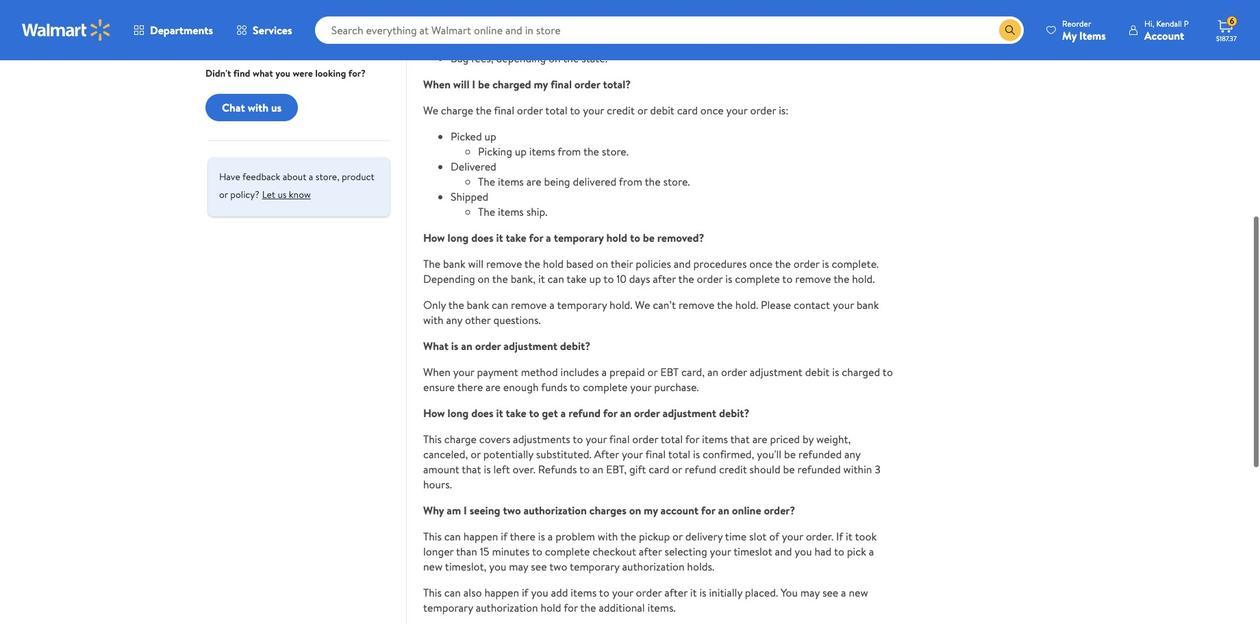 Task type: locate. For each thing, give the bounding box(es) containing it.
0 vertical spatial are
[[527, 174, 542, 189]]

1 horizontal spatial store.
[[663, 174, 690, 189]]

0 vertical spatial authorization
[[524, 503, 587, 518]]

how for how long does it take for a temporary hold to be removed?
[[423, 230, 445, 245]]

0 horizontal spatial any
[[446, 312, 462, 327]]

hold inside substitutions (e.g., higher price substitution has a higher hold amount until we charge for the item you get.) change in the number of items. any order cancellations. bag fees, depending on the state.
[[717, 0, 738, 5]]

your down checkout
[[612, 585, 634, 600]]

after inside the bank will remove the hold based on their policies and procedures once the order is complete. depending on the bank, it can take up to 10 days after the order is complete to remove the hold.
[[653, 271, 676, 286]]

can down am
[[444, 529, 461, 544]]

2 vertical spatial are
[[753, 432, 768, 447]]

0 horizontal spatial if
[[501, 529, 508, 544]]

take down enough
[[506, 406, 527, 421]]

hold inside the bank will remove the hold based on their policies and procedures once the order is complete. depending on the bank, it can take up to 10 days after the order is complete to remove the hold.
[[543, 256, 564, 271]]

items. inside this can also happen if you add items to your order after it is initially placed. you may see a new temporary authorization hold for the additional items.
[[648, 600, 676, 615]]

can inside this can happen if there is a problem with the pickup or delivery time slot of your order. if it took longer than 15 minutes to complete checkout after selecting your timeslot and you had to pick a new timeslot, you may see two temporary authorization holds.
[[444, 529, 461, 544]]

is
[[822, 256, 829, 271], [726, 271, 733, 286], [451, 338, 459, 354], [833, 364, 840, 380], [693, 447, 700, 462], [484, 462, 491, 477], [538, 529, 545, 544], [700, 585, 707, 600]]

account
[[661, 503, 699, 518]]

of inside substitutions (e.g., higher price substitution has a higher hold amount until we charge for the item you get.) change in the number of items. any order cancellations. bag fees, depending on the state.
[[558, 21, 568, 36]]

3
[[875, 462, 881, 477]]

bank up only
[[443, 256, 466, 271]]

two right seeing
[[503, 503, 521, 518]]

and
[[674, 256, 691, 271], [775, 544, 792, 559]]

1 horizontal spatial with
[[423, 312, 444, 327]]

you right "timeslot,"
[[489, 559, 507, 574]]

final down cancellations.
[[551, 77, 572, 92]]

any inside the this charge covers adjustments to your final order total for items that are priced by weight, canceled, or potentially substituted. after your final total is confirmed, you'll be refunded any amount that is left over. refunds to an ebt, gift card or refund credit should be refunded within 3 hours.
[[845, 447, 861, 462]]

how down "ensure"
[[423, 406, 445, 421]]

items
[[1080, 28, 1106, 43]]

order down the when will i be charged my final order total?
[[517, 103, 543, 118]]

when for when will i be charged my final order total?
[[423, 77, 451, 92]]

1 horizontal spatial debit?
[[719, 406, 750, 421]]

when down what
[[423, 364, 451, 380]]

take inside the bank will remove the hold based on their policies and procedures once the order is complete. depending on the bank, it can take up to 10 days after the order is complete to remove the hold.
[[567, 271, 587, 286]]

2 vertical spatial charge
[[444, 432, 477, 447]]

bank down complete.
[[857, 297, 879, 312]]

refund right get
[[569, 406, 601, 421]]

0 horizontal spatial debit
[[650, 103, 675, 118]]

order inside this can also happen if you add items to your order after it is initially placed. you may see a new temporary authorization hold for the additional items.
[[636, 585, 662, 600]]

3 this from the top
[[423, 585, 442, 600]]

two
[[503, 503, 521, 518], [550, 559, 567, 574]]

know
[[289, 188, 311, 201]]

picked up picking up items from the store. delivered the items are being delivered from the store. shipped the items ship.
[[451, 129, 690, 219]]

remove up contact
[[796, 271, 831, 286]]

for left confirmed,
[[686, 432, 700, 447]]

0 vertical spatial store.
[[602, 144, 629, 159]]

an
[[461, 338, 473, 354], [708, 364, 719, 380], [620, 406, 632, 421], [593, 462, 604, 477], [718, 503, 730, 518]]

to inside this can also happen if you add items to your order after it is initially placed. you may see a new temporary authorization hold for the additional items.
[[599, 585, 610, 600]]

debit? up includes
[[560, 338, 591, 354]]

2 long from the top
[[448, 406, 469, 421]]

1 horizontal spatial bank
[[467, 297, 489, 312]]

removed?
[[658, 230, 705, 245]]

1 how from the top
[[423, 230, 445, 245]]

when your payment method includes a prepaid or ebt card, an order adjustment debit is charged to ensure there are enough funds to complete your purchase.
[[423, 364, 893, 395]]

you left 'had'
[[795, 544, 812, 559]]

order?
[[764, 503, 796, 518]]

adjustment up method on the bottom of page
[[504, 338, 558, 354]]

0 horizontal spatial bank
[[443, 256, 466, 271]]

see right "minutes"
[[531, 559, 547, 574]]

hours.
[[423, 477, 452, 492]]

adjustment for when your payment method includes a prepaid or ebt card, an order adjustment debit is charged to ensure there are enough funds to complete your purchase.
[[750, 364, 803, 380]]

may inside this can happen if there is a problem with the pickup or delivery time slot of your order. if it took longer than 15 minutes to complete checkout after selecting your timeslot and you had to pick a new timeslot, you may see two temporary authorization holds.
[[509, 559, 529, 574]]

after inside this can happen if there is a problem with the pickup or delivery time slot of your order. if it took longer than 15 minutes to complete checkout after selecting your timeslot and you had to pick a new timeslot, you may see two temporary authorization holds.
[[639, 544, 662, 559]]

0 horizontal spatial there
[[458, 380, 483, 395]]

1 vertical spatial two
[[550, 559, 567, 574]]

debit? up confirmed,
[[719, 406, 750, 421]]

an right card,
[[708, 364, 719, 380]]

refund inside the this charge covers adjustments to your final order total for items that are priced by weight, canceled, or potentially substituted. after your final total is confirmed, you'll be refunded any amount that is left over. refunds to an ebt, gift card or refund credit should be refunded within 3 hours.
[[685, 462, 717, 477]]

complete up add
[[545, 544, 590, 559]]

of inside this can happen if there is a problem with the pickup or delivery time slot of your order. if it took longer than 15 minutes to complete checkout after selecting your timeslot and you had to pick a new timeslot, you may see two temporary authorization holds.
[[769, 529, 780, 544]]

have feedback about a store, product or policy?
[[219, 170, 375, 201]]

long for how long does it take for a temporary hold to be removed?
[[448, 230, 469, 245]]

$187.37
[[1217, 34, 1237, 43]]

0 horizontal spatial and
[[674, 256, 691, 271]]

1 this from the top
[[423, 432, 442, 447]]

you inside this can also happen if you add items to your order after it is initially placed. you may see a new temporary authorization hold for the additional items.
[[531, 585, 549, 600]]

1 horizontal spatial refund
[[685, 462, 717, 477]]

procedures
[[694, 256, 747, 271]]

Walmart Site-Wide search field
[[315, 16, 1024, 44]]

0 vertical spatial once
[[701, 103, 724, 118]]

1 horizontal spatial that
[[731, 432, 750, 447]]

card
[[677, 103, 698, 118], [649, 462, 670, 477]]

may
[[509, 559, 529, 574], [801, 585, 820, 600]]

this inside this can also happen if you add items to your order after it is initially placed. you may see a new temporary authorization hold for the additional items.
[[423, 585, 442, 600]]

a right you
[[841, 585, 846, 600]]

will
[[453, 77, 470, 92], [468, 256, 484, 271]]

1 when from the top
[[423, 77, 451, 92]]

are left priced
[[753, 432, 768, 447]]

see right you
[[823, 585, 839, 600]]

1 vertical spatial we
[[635, 297, 650, 312]]

charge left covers
[[444, 432, 477, 447]]

initially
[[709, 585, 743, 600]]

we
[[423, 103, 438, 118], [635, 297, 650, 312]]

0 vertical spatial happen
[[464, 529, 498, 544]]

authorization left add
[[476, 600, 538, 615]]

happen inside this can happen if there is a problem with the pickup or delivery time slot of your order. if it took longer than 15 minutes to complete checkout after selecting your timeslot and you had to pick a new timeslot, you may see two temporary authorization holds.
[[464, 529, 498, 544]]

prepaid
[[610, 364, 645, 380]]

kendall
[[1157, 17, 1182, 29]]

after left selecting
[[639, 544, 662, 559]]

pick
[[847, 544, 867, 559]]

1 does from the top
[[471, 230, 494, 245]]

2 horizontal spatial with
[[598, 529, 618, 544]]

order up 'gift'
[[633, 432, 658, 447]]

0 vertical spatial adjustment
[[504, 338, 558, 354]]

0 horizontal spatial items.
[[571, 21, 599, 36]]

hold inside this can also happen if you add items to your order after it is initially placed. you may see a new temporary authorization hold for the additional items.
[[541, 600, 562, 615]]

store,
[[316, 170, 339, 184]]

1 vertical spatial with
[[423, 312, 444, 327]]

happen down seeing
[[464, 529, 498, 544]]

will left bank,
[[468, 256, 484, 271]]

new inside this can happen if there is a problem with the pickup or delivery time slot of your order. if it took longer than 15 minutes to complete checkout after selecting your timeslot and you had to pick a new timeslot, you may see two temporary authorization holds.
[[423, 559, 443, 574]]

items left you'll
[[702, 432, 728, 447]]

i for will
[[472, 77, 476, 92]]

my down depending
[[534, 77, 548, 92]]

how up the depending
[[423, 230, 445, 245]]

your inside only the bank can remove a temporary hold. we can't remove the hold. please contact your bank with any other questions.
[[833, 297, 854, 312]]

order down this can happen if there is a problem with the pickup or delivery time slot of your order. if it took longer than 15 minutes to complete checkout after selecting your timeslot and you had to pick a new timeslot, you may see two temporary authorization holds.
[[636, 585, 662, 600]]

am
[[447, 503, 461, 518]]

services button
[[225, 14, 304, 47]]

take up bank,
[[506, 230, 527, 245]]

authorization inside this can also happen if you add items to your order after it is initially placed. you may see a new temporary authorization hold for the additional items.
[[476, 600, 538, 615]]

0 vertical spatial see
[[531, 559, 547, 574]]

it inside this can happen if there is a problem with the pickup or delivery time slot of your order. if it took longer than 15 minutes to complete checkout after selecting your timeslot and you had to pick a new timeslot, you may see two temporary authorization holds.
[[846, 529, 853, 544]]

1 horizontal spatial we
[[635, 297, 650, 312]]

credit left should
[[719, 462, 747, 477]]

0 vertical spatial and
[[674, 256, 691, 271]]

this inside this can happen if there is a problem with the pickup or delivery time slot of your order. if it took longer than 15 minutes to complete checkout after selecting your timeslot and you had to pick a new timeslot, you may see two temporary authorization holds.
[[423, 529, 442, 544]]

or inside have feedback about a store, product or policy?
[[219, 188, 228, 201]]

0 vertical spatial charge
[[819, 0, 851, 5]]

total right 'gift'
[[668, 447, 691, 462]]

bank down the depending
[[467, 297, 489, 312]]

holds.
[[687, 559, 715, 574]]

1 horizontal spatial my
[[644, 503, 658, 518]]

0 horizontal spatial of
[[558, 21, 568, 36]]

and inside this can happen if there is a problem with the pickup or delivery time slot of your order. if it took longer than 15 minutes to complete checkout after selecting your timeslot and you had to pick a new timeslot, you may see two temporary authorization holds.
[[775, 544, 792, 559]]

a inside only the bank can remove a temporary hold. we can't remove the hold. please contact your bank with any other questions.
[[550, 297, 555, 312]]

you right "item"
[[475, 5, 492, 21]]

take down the how long does it take for a temporary hold to be removed?
[[567, 271, 587, 286]]

of right slot
[[769, 529, 780, 544]]

1 vertical spatial refund
[[685, 462, 717, 477]]

higher
[[541, 0, 571, 5], [685, 0, 715, 5]]

0 vertical spatial i
[[472, 77, 476, 92]]

0 horizontal spatial card
[[649, 462, 670, 477]]

happen right also
[[485, 585, 519, 600]]

charge up picked
[[441, 103, 473, 118]]

i
[[472, 77, 476, 92], [464, 503, 467, 518]]

hold
[[717, 0, 738, 5], [607, 230, 628, 245], [543, 256, 564, 271], [541, 600, 562, 615]]

0 vertical spatial new
[[423, 559, 443, 574]]

of right number
[[558, 21, 568, 36]]

how
[[423, 230, 445, 245], [423, 406, 445, 421]]

delivered
[[573, 174, 617, 189]]

1 vertical spatial after
[[639, 544, 662, 559]]

this for this can happen if there is a problem with the pickup or delivery time slot of your order. if it took longer than 15 minutes to complete checkout after selecting your timeslot and you had to pick a new timeslot, you may see two temporary authorization holds.
[[423, 529, 442, 544]]

to
[[570, 103, 580, 118], [630, 230, 640, 245], [604, 271, 614, 286], [783, 271, 793, 286], [883, 364, 893, 380], [570, 380, 580, 395], [529, 406, 539, 421], [573, 432, 583, 447], [580, 462, 590, 477], [532, 544, 543, 559], [834, 544, 845, 559], [599, 585, 610, 600]]

1 horizontal spatial items.
[[648, 600, 676, 615]]

2 vertical spatial complete
[[545, 544, 590, 559]]

that left you'll
[[731, 432, 750, 447]]

0 vertical spatial may
[[509, 559, 529, 574]]

adjustment down the purchase.
[[663, 406, 717, 421]]

adjustments
[[513, 432, 571, 447]]

the down delivered
[[478, 204, 495, 219]]

0 vertical spatial when
[[423, 77, 451, 92]]

this left also
[[423, 585, 442, 600]]

2 vertical spatial the
[[423, 256, 441, 271]]

0 vertical spatial of
[[558, 21, 568, 36]]

when inside when your payment method includes a prepaid or ebt card, an order adjustment debit is charged to ensure there are enough funds to complete your purchase.
[[423, 364, 451, 380]]

are
[[527, 174, 542, 189], [486, 380, 501, 395], [753, 432, 768, 447]]

0 horizontal spatial my
[[534, 77, 548, 92]]

1 vertical spatial of
[[769, 529, 780, 544]]

1 horizontal spatial from
[[619, 174, 643, 189]]

an down prepaid
[[620, 406, 632, 421]]

1 horizontal spatial may
[[801, 585, 820, 600]]

2 vertical spatial authorization
[[476, 600, 538, 615]]

and right slot
[[775, 544, 792, 559]]

can
[[548, 271, 564, 286], [492, 297, 509, 312], [444, 529, 461, 544], [444, 585, 461, 600]]

1 vertical spatial credit
[[719, 462, 747, 477]]

with down "charges"
[[598, 529, 618, 544]]

0 horizontal spatial higher
[[541, 0, 571, 5]]

10
[[617, 271, 627, 286]]

0 horizontal spatial with
[[248, 100, 269, 115]]

1 horizontal spatial if
[[522, 585, 529, 600]]

does down the shipped
[[471, 230, 494, 245]]

can left also
[[444, 585, 461, 600]]

1 long from the top
[[448, 230, 469, 245]]

a left prepaid
[[602, 364, 607, 380]]

when down bag on the top left of the page
[[423, 77, 451, 92]]

remove right the depending
[[486, 256, 522, 271]]

6
[[1230, 15, 1235, 27]]

has
[[659, 0, 674, 5]]

authorization
[[524, 503, 587, 518], [622, 559, 685, 574], [476, 600, 538, 615]]

1 horizontal spatial new
[[849, 585, 868, 600]]

complete up how long does it take to get a refund for an order adjustment debit?
[[583, 380, 628, 395]]

2 does from the top
[[471, 406, 494, 421]]

does for for
[[471, 230, 494, 245]]

final down the when will i be charged my final order total?
[[494, 103, 515, 118]]

order up contact
[[794, 256, 820, 271]]

from
[[558, 144, 581, 159], [619, 174, 643, 189]]

order inside the this charge covers adjustments to your final order total for items that are priced by weight, canceled, or potentially substituted. after your final total is confirmed, you'll be refunded any amount that is left over. refunds to an ebt, gift card or refund credit should be refunded within 3 hours.
[[633, 432, 658, 447]]

temporary up based
[[554, 230, 604, 245]]

2 this from the top
[[423, 529, 442, 544]]

1 horizontal spatial amount
[[741, 0, 777, 5]]

2 how from the top
[[423, 406, 445, 421]]

this for this can also happen if you add items to your order after it is initially placed. you may see a new temporary authorization hold for the additional items.
[[423, 585, 442, 600]]

order right card,
[[721, 364, 747, 380]]

0 horizontal spatial two
[[503, 503, 521, 518]]

you
[[475, 5, 492, 21], [276, 66, 290, 80], [795, 544, 812, 559], [489, 559, 507, 574], [531, 585, 549, 600]]

1 horizontal spatial adjustment
[[663, 406, 717, 421]]

complete inside this can happen if there is a problem with the pickup or delivery time slot of your order. if it took longer than 15 minutes to complete checkout after selecting your timeslot and you had to pick a new timeslot, you may see two temporary authorization holds.
[[545, 544, 590, 559]]

didn't
[[206, 66, 231, 80]]

up inside the bank will remove the hold based on their policies and procedures once the order is complete. depending on the bank, it can take up to 10 days after the order is complete to remove the hold.
[[590, 271, 601, 286]]

adjustment down please
[[750, 364, 803, 380]]

temporary down "timeslot,"
[[423, 600, 473, 615]]

does up covers
[[471, 406, 494, 421]]

1 vertical spatial i
[[464, 503, 467, 518]]

0 vertical spatial take
[[506, 230, 527, 245]]

p
[[1184, 17, 1189, 29]]

0 horizontal spatial may
[[509, 559, 529, 574]]

item
[[451, 5, 472, 21]]

0 vertical spatial after
[[653, 271, 676, 286]]

there right "ensure"
[[458, 380, 483, 395]]

is inside this can happen if there is a problem with the pickup or delivery time slot of your order. if it took longer than 15 minutes to complete checkout after selecting your timeslot and you had to pick a new timeslot, you may see two temporary authorization holds.
[[538, 529, 545, 544]]

0 vertical spatial there
[[458, 380, 483, 395]]

let
[[262, 188, 275, 201]]

1 vertical spatial when
[[423, 364, 451, 380]]

0 horizontal spatial see
[[531, 559, 547, 574]]

items down picking
[[498, 174, 524, 189]]

amount inside substitutions (e.g., higher price substitution has a higher hold amount until we charge for the item you get.) change in the number of items. any order cancellations. bag fees, depending on the state.
[[741, 0, 777, 5]]

2 vertical spatial after
[[665, 585, 688, 600]]

0 vertical spatial two
[[503, 503, 521, 518]]

1 vertical spatial if
[[522, 585, 529, 600]]

Search search field
[[315, 16, 1024, 44]]

1 vertical spatial charged
[[842, 364, 881, 380]]

what is an order adjustment debit?
[[423, 338, 591, 354]]

took
[[855, 529, 877, 544]]

items inside the this charge covers adjustments to your final order total for items that are priced by weight, canceled, or potentially substituted. after your final total is confirmed, you'll be refunded any amount that is left over. refunds to an ebt, gift card or refund credit should be refunded within 3 hours.
[[702, 432, 728, 447]]

timeslot
[[734, 544, 773, 559]]

please
[[761, 297, 791, 312]]

items. inside substitutions (e.g., higher price substitution has a higher hold amount until we charge for the item you get.) change in the number of items. any order cancellations. bag fees, depending on the state.
[[571, 21, 599, 36]]

final
[[551, 77, 572, 92], [494, 103, 515, 118], [610, 432, 630, 447], [646, 447, 666, 462]]

with inside button
[[248, 100, 269, 115]]

be
[[478, 77, 490, 92], [643, 230, 655, 245], [784, 447, 796, 462], [783, 462, 795, 477]]

once inside the bank will remove the hold based on their policies and procedures once the order is complete. depending on the bank, it can take up to 10 days after the order is complete to remove the hold.
[[750, 256, 773, 271]]

0 vertical spatial card
[[677, 103, 698, 118]]

1 horizontal spatial and
[[775, 544, 792, 559]]

1 horizontal spatial i
[[472, 77, 476, 92]]

0 horizontal spatial hold.
[[610, 297, 633, 312]]

authorization down pickup
[[622, 559, 685, 574]]

how long does it take to get a refund for an order adjustment debit?
[[423, 406, 750, 421]]

adjustment inside when your payment method includes a prepaid or ebt card, an order adjustment debit is charged to ensure there are enough funds to complete your purchase.
[[750, 364, 803, 380]]

total?
[[603, 77, 631, 92]]

charge inside the this charge covers adjustments to your final order total for items that are priced by weight, canceled, or potentially substituted. after your final total is confirmed, you'll be refunded any amount that is left over. refunds to an ebt, gift card or refund credit should be refunded within 3 hours.
[[444, 432, 477, 447]]

long up the depending
[[448, 230, 469, 245]]

1 vertical spatial take
[[567, 271, 587, 286]]

and inside the bank will remove the hold based on their policies and procedures once the order is complete. depending on the bank, it can take up to 10 days after the order is complete to remove the hold.
[[674, 256, 691, 271]]

time
[[725, 529, 747, 544]]

if right 15
[[501, 529, 508, 544]]

1 horizontal spatial once
[[750, 256, 773, 271]]

store. up removed?
[[663, 174, 690, 189]]

1 vertical spatial debit?
[[719, 406, 750, 421]]

based
[[566, 256, 594, 271]]

1 vertical spatial charge
[[441, 103, 473, 118]]

1 horizontal spatial higher
[[685, 0, 715, 5]]

1 horizontal spatial card
[[677, 103, 698, 118]]

order
[[472, 36, 498, 51], [575, 77, 601, 92], [517, 103, 543, 118], [750, 103, 776, 118], [794, 256, 820, 271], [697, 271, 723, 286], [475, 338, 501, 354], [721, 364, 747, 380], [634, 406, 660, 421], [633, 432, 658, 447], [636, 585, 662, 600]]

store. up delivered
[[602, 144, 629, 159]]

are inside picked up picking up items from the store. delivered the items are being delivered from the store. shipped the items ship.
[[527, 174, 542, 189]]

are inside when your payment method includes a prepaid or ebt card, an order adjustment debit is charged to ensure there are enough funds to complete your purchase.
[[486, 380, 501, 395]]

happen inside this can also happen if you add items to your order after it is initially placed. you may see a new temporary authorization hold for the additional items.
[[485, 585, 519, 600]]

refund
[[569, 406, 601, 421], [685, 462, 717, 477]]

may right you
[[801, 585, 820, 600]]

on right "charges"
[[629, 503, 641, 518]]

two inside this can happen if there is a problem with the pickup or delivery time slot of your order. if it took longer than 15 minutes to complete checkout after selecting your timeslot and you had to pick a new timeslot, you may see two temporary authorization holds.
[[550, 559, 567, 574]]

1 vertical spatial amount
[[423, 462, 460, 477]]

2 vertical spatial with
[[598, 529, 618, 544]]

items up being at top
[[529, 144, 555, 159]]

this inside the this charge covers adjustments to your final order total for items that are priced by weight, canceled, or potentially substituted. after your final total is confirmed, you'll be refunded any amount that is left over. refunds to an ebt, gift card or refund credit should be refunded within 3 hours.
[[423, 432, 442, 447]]

account
[[1145, 28, 1185, 43]]

temporary
[[554, 230, 604, 245], [557, 297, 607, 312], [570, 559, 620, 574], [423, 600, 473, 615]]

2 when from the top
[[423, 364, 451, 380]]

on
[[549, 51, 561, 66], [596, 256, 608, 271], [478, 271, 490, 286], [629, 503, 641, 518]]

departments
[[150, 23, 213, 38]]

also
[[464, 585, 482, 600]]

order up payment
[[475, 338, 501, 354]]

credit down total? at the top
[[607, 103, 635, 118]]

after inside this can also happen if you add items to your order after it is initially placed. you may see a new temporary authorization hold for the additional items.
[[665, 585, 688, 600]]

hold. inside the bank will remove the hold based on their policies and procedures once the order is complete. depending on the bank, it can take up to 10 days after the order is complete to remove the hold.
[[852, 271, 875, 286]]

or inside when your payment method includes a prepaid or ebt card, an order adjustment debit is charged to ensure there are enough funds to complete your purchase.
[[648, 364, 658, 380]]

a right has
[[677, 0, 682, 5]]

when for when your payment method includes a prepaid or ebt card, an order adjustment debit is charged to ensure there are enough funds to complete your purchase.
[[423, 364, 451, 380]]

1 vertical spatial items.
[[648, 600, 676, 615]]

are left enough
[[486, 380, 501, 395]]

2 vertical spatial this
[[423, 585, 442, 600]]

are inside the this charge covers adjustments to your final order total for items that are priced by weight, canceled, or potentially substituted. after your final total is confirmed, you'll be refunded any amount that is left over. refunds to an ebt, gift card or refund credit should be refunded within 3 hours.
[[753, 432, 768, 447]]

1 vertical spatial adjustment
[[750, 364, 803, 380]]

refund up account
[[685, 462, 717, 477]]

2 horizontal spatial hold.
[[852, 271, 875, 286]]

after for pickup
[[639, 544, 662, 559]]

there inside when your payment method includes a prepaid or ebt card, an order adjustment debit is charged to ensure there are enough funds to complete your purchase.
[[458, 380, 483, 395]]

within
[[844, 462, 872, 477]]

1 horizontal spatial of
[[769, 529, 780, 544]]

order inside when your payment method includes a prepaid or ebt card, an order adjustment debit is charged to ensure there are enough funds to complete your purchase.
[[721, 364, 747, 380]]

0 vertical spatial any
[[446, 312, 462, 327]]

an inside when your payment method includes a prepaid or ebt card, an order adjustment debit is charged to ensure there are enough funds to complete your purchase.
[[708, 364, 719, 380]]

items inside this can also happen if you add items to your order after it is initially placed. you may see a new temporary authorization hold for the additional items.
[[571, 585, 597, 600]]

temporary inside this can also happen if you add items to your order after it is initially placed. you may see a new temporary authorization hold for the additional items.
[[423, 600, 473, 615]]

that
[[731, 432, 750, 447], [462, 462, 481, 477]]

a
[[677, 0, 682, 5], [309, 170, 313, 184], [546, 230, 551, 245], [550, 297, 555, 312], [602, 364, 607, 380], [561, 406, 566, 421], [548, 529, 553, 544], [869, 544, 874, 559], [841, 585, 846, 600]]

with
[[248, 100, 269, 115], [423, 312, 444, 327], [598, 529, 618, 544]]

there right 15
[[510, 529, 536, 544]]

for up delivery
[[701, 503, 716, 518]]

does for to
[[471, 406, 494, 421]]

debit inside when your payment method includes a prepaid or ebt card, an order adjustment debit is charged to ensure there are enough funds to complete your purchase.
[[805, 364, 830, 380]]

0 horizontal spatial once
[[701, 103, 724, 118]]

1 vertical spatial how
[[423, 406, 445, 421]]

for inside substitutions (e.g., higher price substitution has a higher hold amount until we charge for the item you get.) change in the number of items. any order cancellations. bag fees, depending on the state.
[[854, 0, 868, 5]]

0 horizontal spatial we
[[423, 103, 438, 118]]

gift
[[630, 462, 646, 477]]

2 higher from the left
[[685, 0, 715, 5]]

0 vertical spatial amount
[[741, 0, 777, 5]]

2 horizontal spatial are
[[753, 432, 768, 447]]

complete inside when your payment method includes a prepaid or ebt card, an order adjustment debit is charged to ensure there are enough funds to complete your purchase.
[[583, 380, 628, 395]]

your right contact
[[833, 297, 854, 312]]



Task type: vqa. For each thing, say whether or not it's contained in the screenshot.
rightmost see
yes



Task type: describe. For each thing, give the bounding box(es) containing it.
take for a
[[506, 230, 527, 245]]

long for how long does it take to get a refund for an order adjustment debit?
[[448, 406, 469, 421]]

in
[[490, 21, 498, 36]]

1 vertical spatial that
[[462, 462, 481, 477]]

online
[[732, 503, 762, 518]]

a inside substitutions (e.g., higher price substitution has a higher hold amount until we charge for the item you get.) change in the number of items. any order cancellations. bag fees, depending on the state.
[[677, 0, 682, 5]]

the inside this can also happen if you add items to your order after it is initially placed. you may see a new temporary authorization hold for the additional items.
[[580, 600, 596, 615]]

1 vertical spatial the
[[478, 204, 495, 219]]

left
[[494, 462, 510, 477]]

may inside this can also happen if you add items to your order after it is initially placed. you may see a new temporary authorization hold for the additional items.
[[801, 585, 820, 600]]

chat
[[222, 100, 245, 115]]

new inside this can also happen if you add items to your order after it is initially placed. you may see a new temporary authorization hold for the additional items.
[[849, 585, 868, 600]]

order left the is:
[[750, 103, 776, 118]]

order inside substitutions (e.g., higher price substitution has a higher hold amount until we charge for the item you get.) change in the number of items. any order cancellations. bag fees, depending on the state.
[[472, 36, 498, 51]]

substitutions
[[451, 0, 513, 5]]

for down ship.
[[529, 230, 543, 245]]

hi,
[[1145, 17, 1155, 29]]

is inside this can also happen if you add items to your order after it is initially placed. you may see a new temporary authorization hold for the additional items.
[[700, 585, 707, 600]]

0 vertical spatial my
[[534, 77, 548, 92]]

find
[[233, 66, 250, 80]]

we inside only the bank can remove a temporary hold. we can't remove the hold. please contact your bank with any other questions.
[[635, 297, 650, 312]]

what
[[423, 338, 449, 354]]

complete.
[[832, 256, 879, 271]]

1 horizontal spatial up
[[515, 144, 527, 159]]

your down how long does it take to get a refund for an order adjustment debit?
[[586, 432, 607, 447]]

cancellations.
[[500, 36, 564, 51]]

6 $187.37
[[1217, 15, 1237, 43]]

on left their
[[596, 256, 608, 271]]

only the bank can remove a temporary hold. we can't remove the hold. please contact your bank with any other questions.
[[423, 297, 879, 327]]

is inside when your payment method includes a prepaid or ebt card, an order adjustment debit is charged to ensure there are enough funds to complete your purchase.
[[833, 364, 840, 380]]

remove right can't
[[679, 297, 715, 312]]

after for and
[[653, 271, 676, 286]]

price
[[574, 0, 597, 5]]

get.)
[[495, 5, 517, 21]]

covers
[[479, 432, 511, 447]]

why am i seeing two authorization charges on my account for an online order?
[[423, 503, 796, 518]]

can inside this can also happen if you add items to your order after it is initially placed. you may see a new temporary authorization hold for the additional items.
[[444, 585, 461, 600]]

feedback
[[242, 170, 280, 184]]

a right get
[[561, 406, 566, 421]]

take for get
[[506, 406, 527, 421]]

0 vertical spatial from
[[558, 144, 581, 159]]

payment
[[477, 364, 518, 380]]

potentially
[[484, 447, 534, 462]]

charge for we charge the final order total to your credit or debit card once your order is:
[[441, 103, 473, 118]]

your inside this can also happen if you add items to your order after it is initially placed. you may see a new temporary authorization hold for the additional items.
[[612, 585, 634, 600]]

we charge the final order total to your credit or debit card once your order is:
[[423, 103, 789, 118]]

a down ship.
[[546, 230, 551, 245]]

when will i be charged my final order total?
[[423, 77, 631, 92]]

confirmed,
[[703, 447, 755, 462]]

refunded down by
[[798, 462, 841, 477]]

if inside this can happen if there is a problem with the pickup or delivery time slot of your order. if it took longer than 15 minutes to complete checkout after selecting your timeslot and you had to pick a new timeslot, you may see two temporary authorization holds.
[[501, 529, 508, 544]]

weight,
[[817, 432, 851, 447]]

you
[[781, 585, 798, 600]]

card inside the this charge covers adjustments to your final order total for items that are priced by weight, canceled, or potentially substituted. after your final total is confirmed, you'll be refunded any amount that is left over. refunds to an ebt, gift card or refund credit should be refunded within 3 hours.
[[649, 462, 670, 477]]

be right you'll
[[784, 447, 796, 462]]

any inside only the bank can remove a temporary hold. we can't remove the hold. please contact your bank with any other questions.
[[446, 312, 462, 327]]

temporary inside only the bank can remove a temporary hold. we can't remove the hold. please contact your bank with any other questions.
[[557, 297, 607, 312]]

is:
[[779, 103, 789, 118]]

items left ship.
[[498, 204, 524, 219]]

be up policies
[[643, 230, 655, 245]]

let us know link
[[262, 184, 311, 206]]

selecting
[[665, 544, 707, 559]]

credit inside the this charge covers adjustments to your final order total for items that are priced by weight, canceled, or potentially substituted. after your final total is confirmed, you'll be refunded any amount that is left over. refunds to an ebt, gift card or refund credit should be refunded within 3 hours.
[[719, 462, 747, 477]]

questions.
[[494, 312, 541, 327]]

fees,
[[471, 51, 494, 66]]

your down total? at the top
[[583, 103, 604, 118]]

0 vertical spatial debit?
[[560, 338, 591, 354]]

a left the problem
[[548, 529, 553, 544]]

should
[[750, 462, 781, 477]]

1 vertical spatial my
[[644, 503, 658, 518]]

0 horizontal spatial credit
[[607, 103, 635, 118]]

once for your
[[701, 103, 724, 118]]

an left the online
[[718, 503, 730, 518]]

a inside this can also happen if you add items to your order after it is initially placed. you may see a new temporary authorization hold for the additional items.
[[841, 585, 846, 600]]

for inside this can also happen if you add items to your order after it is initially placed. you may see a new temporary authorization hold for the additional items.
[[564, 600, 578, 615]]

15
[[480, 544, 490, 559]]

your left payment
[[453, 364, 475, 380]]

final up 'ebt,'
[[610, 432, 630, 447]]

chat with us button
[[206, 94, 298, 121]]

the inside this can happen if there is a problem with the pickup or delivery time slot of your order. if it took longer than 15 minutes to complete checkout after selecting your timeslot and you had to pick a new timeslot, you may see two temporary authorization holds.
[[621, 529, 637, 544]]

ship.
[[527, 204, 548, 219]]

refunded left within
[[799, 447, 842, 462]]

there inside this can happen if there is a problem with the pickup or delivery time slot of your order. if it took longer than 15 minutes to complete checkout after selecting your timeslot and you had to pick a new timeslot, you may see two temporary authorization holds.
[[510, 529, 536, 544]]

authorization inside this can happen if there is a problem with the pickup or delivery time slot of your order. if it took longer than 15 minutes to complete checkout after selecting your timeslot and you had to pick a new timeslot, you may see two temporary authorization holds.
[[622, 559, 685, 574]]

charges
[[590, 503, 627, 518]]

my
[[1063, 28, 1077, 43]]

looking
[[315, 66, 346, 80]]

picked
[[451, 129, 482, 144]]

purchase.
[[654, 380, 699, 395]]

add
[[551, 585, 568, 600]]

an down the other
[[461, 338, 473, 354]]

why
[[423, 503, 444, 518]]

if inside this can also happen if you add items to your order after it is initially placed. you may see a new temporary authorization hold for the additional items.
[[522, 585, 529, 600]]

once for the
[[750, 256, 773, 271]]

how for how long does it take to get a refund for an order adjustment debit?
[[423, 406, 445, 421]]

1 vertical spatial from
[[619, 174, 643, 189]]

i for am
[[464, 503, 467, 518]]

see inside this can also happen if you add items to your order after it is initially placed. you may see a new temporary authorization hold for the additional items.
[[823, 585, 839, 600]]

on inside substitutions (e.g., higher price substitution has a higher hold amount until we charge for the item you get.) change in the number of items. any order cancellations. bag fees, depending on the state.
[[549, 51, 561, 66]]

order down removed?
[[697, 271, 723, 286]]

on right the depending
[[478, 271, 490, 286]]

your right "after"
[[622, 447, 643, 462]]

the inside the bank will remove the hold based on their policies and procedures once the order is complete. depending on the bank, it can take up to 10 days after the order is complete to remove the hold.
[[423, 256, 441, 271]]

charge inside substitutions (e.g., higher price substitution has a higher hold amount until we charge for the item you get.) change in the number of items. any order cancellations. bag fees, depending on the state.
[[819, 0, 851, 5]]

their
[[611, 256, 633, 271]]

a inside have feedback about a store, product or policy?
[[309, 170, 313, 184]]

your left the is:
[[727, 103, 748, 118]]

bank inside the bank will remove the hold based on their policies and procedures once the order is complete. depending on the bank, it can take up to 10 days after the order is complete to remove the hold.
[[443, 256, 466, 271]]

it inside the bank will remove the hold based on their policies and procedures once the order is complete. depending on the bank, it can take up to 10 days after the order is complete to remove the hold.
[[538, 271, 545, 286]]

over.
[[513, 462, 536, 477]]

a inside when your payment method includes a prepaid or ebt card, an order adjustment debit is charged to ensure there are enough funds to complete your purchase.
[[602, 364, 607, 380]]

includes
[[561, 364, 599, 380]]

delivered
[[451, 159, 497, 174]]

walmart image
[[22, 19, 111, 41]]

with inside only the bank can remove a temporary hold. we can't remove the hold. please contact your bank with any other questions.
[[423, 312, 444, 327]]

being
[[544, 174, 570, 189]]

had
[[815, 544, 832, 559]]

charged inside when your payment method includes a prepaid or ebt card, an order adjustment debit is charged to ensure there are enough funds to complete your purchase.
[[842, 364, 881, 380]]

0 vertical spatial will
[[453, 77, 470, 92]]

were
[[293, 66, 313, 80]]

chat with us
[[222, 100, 282, 115]]

1 higher from the left
[[541, 0, 571, 5]]

0 vertical spatial the
[[478, 174, 495, 189]]

bag
[[451, 51, 469, 66]]

policies
[[203, 18, 234, 32]]

0 vertical spatial debit
[[650, 103, 675, 118]]

(e.g.,
[[515, 0, 538, 5]]

we
[[803, 0, 816, 5]]

total down the purchase.
[[661, 432, 683, 447]]

a right pick
[[869, 544, 874, 559]]

final right 'ebt,'
[[646, 447, 666, 462]]

or inside this can happen if there is a problem with the pickup or delivery time slot of your order. if it took longer than 15 minutes to complete checkout after selecting your timeslot and you had to pick a new timeslot, you may see two temporary authorization holds.
[[673, 529, 683, 544]]

let us know button
[[262, 184, 311, 206]]

bank,
[[511, 271, 536, 286]]

picking
[[478, 144, 512, 159]]

this can also happen if you add items to your order after it is initially placed. you may see a new temporary authorization hold for the additional items.
[[423, 585, 868, 615]]

1 vertical spatial store.
[[663, 174, 690, 189]]

can't
[[653, 297, 676, 312]]

your left order.
[[782, 529, 803, 544]]

get
[[542, 406, 558, 421]]

substitutions (e.g., higher price substitution has a higher hold amount until we charge for the item you get.) change in the number of items. any order cancellations. bag fees, depending on the state.
[[451, 0, 886, 66]]

0 vertical spatial charged
[[493, 77, 531, 92]]

complete inside the bank will remove the hold based on their policies and procedures once the order is complete. depending on the bank, it can take up to 10 days after the order is complete to remove the hold.
[[735, 271, 780, 286]]

slot
[[750, 529, 767, 544]]

can inside only the bank can remove a temporary hold. we can't remove the hold. please contact your bank with any other questions.
[[492, 297, 509, 312]]

it inside this can also happen if you add items to your order after it is initially placed. you may see a new temporary authorization hold for the additional items.
[[690, 585, 697, 600]]

you inside substitutions (e.g., higher price substitution has a higher hold amount until we charge for the item you get.) change in the number of items. any order cancellations. bag fees, depending on the state.
[[475, 5, 492, 21]]

0 horizontal spatial adjustment
[[504, 338, 558, 354]]

total down the when will i be charged my final order total?
[[546, 103, 568, 118]]

reorder
[[1063, 17, 1092, 29]]

substitution
[[600, 0, 656, 5]]

amount inside the this charge covers adjustments to your final order total for items that are priced by weight, canceled, or potentially substituted. after your final total is confirmed, you'll be refunded any amount that is left over. refunds to an ebt, gift card or refund credit should be refunded within 3 hours.
[[423, 462, 460, 477]]

search icon image
[[1005, 25, 1016, 36]]

the bank will remove the hold based on their policies and procedures once the order is complete. depending on the bank, it can take up to 10 days after the order is complete to remove the hold.
[[423, 256, 879, 286]]

state.
[[582, 51, 608, 66]]

0 vertical spatial us
[[271, 100, 282, 115]]

contact
[[794, 297, 830, 312]]

can inside the bank will remove the hold based on their policies and procedures once the order is complete. depending on the bank, it can take up to 10 days after the order is complete to remove the hold.
[[548, 271, 564, 286]]

until
[[779, 0, 800, 5]]

your left timeslot
[[710, 544, 731, 559]]

you left were
[[276, 66, 290, 80]]

order down when your payment method includes a prepaid or ebt card, an order adjustment debit is charged to ensure there are enough funds to complete your purchase.
[[634, 406, 660, 421]]

by
[[803, 432, 814, 447]]

0 horizontal spatial up
[[485, 129, 496, 144]]

remove down bank,
[[511, 297, 547, 312]]

order down state.
[[575, 77, 601, 92]]

1 vertical spatial us
[[278, 188, 287, 201]]

1 horizontal spatial hold.
[[736, 297, 758, 312]]

any
[[451, 36, 469, 51]]

an inside the this charge covers adjustments to your final order total for items that are priced by weight, canceled, or potentially substituted. after your final total is confirmed, you'll be refunded any amount that is left over. refunds to an ebt, gift card or refund credit should be refunded within 3 hours.
[[593, 462, 604, 477]]

will inside the bank will remove the hold based on their policies and procedures once the order is complete. depending on the bank, it can take up to 10 days after the order is complete to remove the hold.
[[468, 256, 484, 271]]

2 horizontal spatial bank
[[857, 297, 879, 312]]

your left "ebt"
[[630, 380, 652, 395]]

shipped
[[451, 189, 489, 204]]

delivery
[[686, 529, 723, 544]]

didn't find what you were looking for?
[[206, 66, 366, 80]]

for up "after"
[[603, 406, 618, 421]]

you'll
[[757, 447, 782, 462]]

0 horizontal spatial refund
[[569, 406, 601, 421]]

enough
[[503, 380, 539, 395]]

product
[[342, 170, 375, 184]]

departments button
[[122, 14, 225, 47]]

this for this charge covers adjustments to your final order total for items that are priced by weight, canceled, or potentially substituted. after your final total is confirmed, you'll be refunded any amount that is left over. refunds to an ebt, gift card or refund credit should be refunded within 3 hours.
[[423, 432, 442, 447]]

see inside this can happen if there is a problem with the pickup or delivery time slot of your order. if it took longer than 15 minutes to complete checkout after selecting your timeslot and you had to pick a new timeslot, you may see two temporary authorization holds.
[[531, 559, 547, 574]]

ensure
[[423, 380, 455, 395]]

substituted.
[[536, 447, 592, 462]]

additional
[[599, 600, 645, 615]]

policy?
[[230, 188, 259, 201]]

0 vertical spatial we
[[423, 103, 438, 118]]

ebt
[[661, 364, 679, 380]]

adjustment for how long does it take to get a refund for an order adjustment debit?
[[663, 406, 717, 421]]

let us know
[[262, 188, 311, 201]]

charge for this charge covers adjustments to your final order total for items that are priced by weight, canceled, or potentially substituted. after your final total is confirmed, you'll be refunded any amount that is left over. refunds to an ebt, gift card or refund credit should be refunded within 3 hours.
[[444, 432, 477, 447]]

be right should
[[783, 462, 795, 477]]

for inside the this charge covers adjustments to your final order total for items that are priced by weight, canceled, or potentially substituted. after your final total is confirmed, you'll be refunded any amount that is left over. refunds to an ebt, gift card or refund credit should be refunded within 3 hours.
[[686, 432, 700, 447]]

policies link
[[192, 13, 395, 38]]

be down fees,
[[478, 77, 490, 92]]

0 horizontal spatial store.
[[602, 144, 629, 159]]

temporary inside this can happen if there is a problem with the pickup or delivery time slot of your order. if it took longer than 15 minutes to complete checkout after selecting your timeslot and you had to pick a new timeslot, you may see two temporary authorization holds.
[[570, 559, 620, 574]]

with inside this can happen if there is a problem with the pickup or delivery time slot of your order. if it took longer than 15 minutes to complete checkout after selecting your timeslot and you had to pick a new timeslot, you may see two temporary authorization holds.
[[598, 529, 618, 544]]

canceled,
[[423, 447, 468, 462]]



